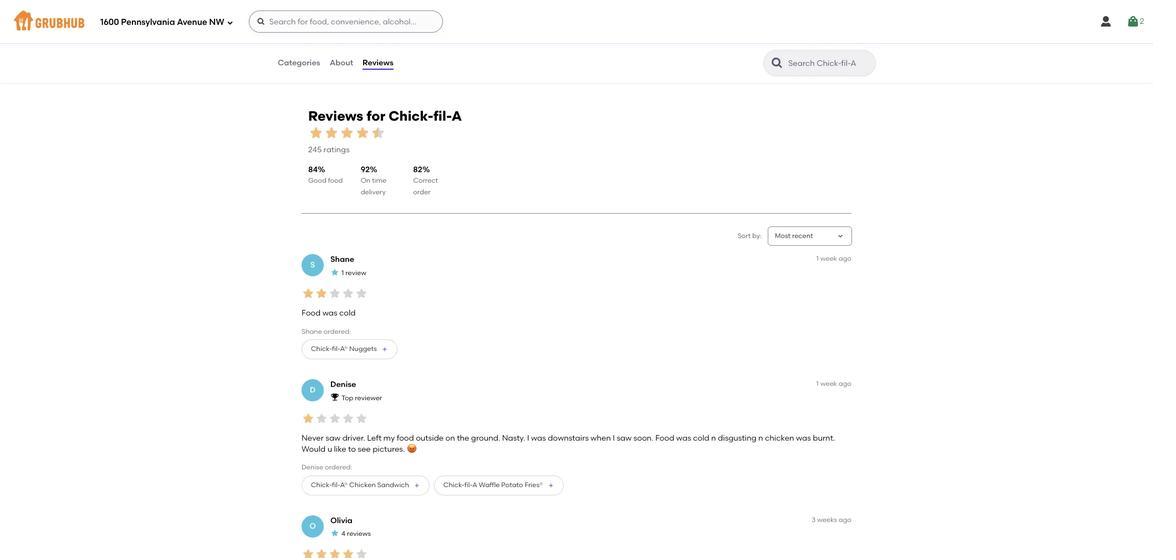 Task type: vqa. For each thing, say whether or not it's contained in the screenshot.
Shane ordered:
yes



Task type: locate. For each thing, give the bounding box(es) containing it.
delivery right '$1.49' on the left top
[[310, 48, 335, 55]]

reviews for reviews
[[363, 58, 394, 68]]

shane down food was cold
[[302, 328, 322, 336]]

saw up u
[[326, 434, 341, 443]]

plus icon image inside chick-fil-a® chicken sandwich "button"
[[414, 483, 420, 489]]

d
[[310, 386, 316, 395]]

shane up 1 review
[[330, 255, 354, 265]]

outside
[[416, 434, 444, 443]]

4 reviews
[[342, 531, 371, 539]]

ratings right 79
[[636, 50, 662, 59]]

driver.
[[342, 434, 365, 443]]

never
[[302, 434, 324, 443]]

reviews
[[363, 58, 394, 68], [308, 108, 363, 124]]

ground.
[[471, 434, 500, 443]]

249
[[819, 50, 832, 59]]

1 vertical spatial denise
[[302, 464, 323, 472]]

min inside the 25–40 min $2.99 delivery
[[512, 38, 525, 46]]

downstairs
[[548, 434, 589, 443]]

chick-fil-a® nuggets button
[[302, 340, 397, 360]]

0 horizontal spatial denise
[[302, 464, 323, 472]]

2 i from the left
[[613, 434, 615, 443]]

2 button
[[1127, 12, 1144, 32]]

u
[[327, 445, 332, 455]]

1 vertical spatial cold
[[693, 434, 710, 443]]

20–35 up the $0.99
[[690, 38, 709, 46]]

a® left chicken
[[340, 482, 348, 490]]

chick- left waffle
[[443, 482, 465, 490]]

cold left disgusting on the bottom
[[693, 434, 710, 443]]

reviews inside button
[[363, 58, 394, 68]]

n left chicken at bottom
[[759, 434, 763, 443]]

caret down icon image
[[836, 232, 845, 241]]

min inside 20–35 min $0.99 delivery
[[711, 38, 723, 46]]

most recent
[[775, 232, 813, 240]]

delivery for 34 ratings
[[310, 48, 335, 55]]

0 horizontal spatial shane
[[302, 328, 322, 336]]

was right nasty.
[[531, 434, 546, 443]]

shane
[[330, 255, 354, 265], [302, 328, 322, 336]]

order
[[413, 188, 431, 196]]

1 saw from the left
[[326, 434, 341, 443]]

1 horizontal spatial saw
[[617, 434, 632, 443]]

1 vertical spatial ordered:
[[325, 464, 352, 472]]

1 horizontal spatial svg image
[[1100, 15, 1113, 28]]

0 vertical spatial denise
[[330, 380, 356, 390]]

week down caret down icon
[[820, 255, 837, 263]]

fil- inside "button"
[[332, 482, 340, 490]]

1 vertical spatial reviews
[[308, 108, 363, 124]]

a® for nuggets
[[340, 346, 348, 353]]

delivery inside the 25–40 min $2.99 delivery
[[509, 48, 534, 55]]

food
[[302, 309, 321, 318], [656, 434, 675, 443]]

82
[[413, 165, 422, 175]]

reviews right about
[[363, 58, 394, 68]]

1 week ago for never saw driver. left my food outside on the ground. nasty. i was downstairs when i saw soon. food was cold n disgusting n chicken was burnt. would u like to see pictures. 😡
[[816, 380, 852, 388]]

food up 😡
[[397, 434, 414, 443]]

0 vertical spatial 1 week ago
[[816, 255, 852, 263]]

0 horizontal spatial plus icon image
[[381, 346, 388, 353]]

1 vertical spatial 1 week ago
[[816, 380, 852, 388]]

1 horizontal spatial a
[[473, 482, 477, 490]]

1 ago from the top
[[839, 255, 852, 263]]

denise
[[330, 380, 356, 390], [302, 464, 323, 472]]

top reviewer
[[342, 395, 382, 402]]

1 horizontal spatial cold
[[693, 434, 710, 443]]

was up shane ordered:
[[323, 309, 337, 318]]

1 vertical spatial a®
[[340, 482, 348, 490]]

ratings right 245 on the top left
[[324, 145, 350, 154]]

20–35 inside 20–35 min $1.49 delivery
[[293, 38, 313, 46]]

1 vertical spatial food
[[397, 434, 414, 443]]

1 horizontal spatial svg image
[[1127, 15, 1140, 28]]

ago for never saw driver. left my food outside on the ground. nasty. i was downstairs when i saw soon. food was cold n disgusting n chicken was burnt. would u like to see pictures. 😡
[[839, 380, 852, 388]]

2 vertical spatial 1
[[816, 380, 819, 388]]

20–35 inside 20–35 min $0.99 delivery
[[690, 38, 709, 46]]

0 horizontal spatial svg image
[[227, 19, 233, 26]]

sandwich
[[377, 482, 409, 490]]

a
[[452, 108, 462, 124], [473, 482, 477, 490]]

min
[[314, 38, 326, 46], [512, 38, 525, 46], [711, 38, 723, 46]]

1 horizontal spatial food
[[656, 434, 675, 443]]

min inside 20–35 min $1.49 delivery
[[314, 38, 326, 46]]

week for never saw driver. left my food outside on the ground. nasty. i was downstairs when i saw soon. food was cold n disgusting n chicken was burnt. would u like to see pictures. 😡
[[820, 380, 837, 388]]

search icon image
[[771, 57, 784, 70]]

chick- right for
[[389, 108, 434, 124]]

ratings for 249 ratings
[[834, 50, 860, 59]]

2 vertical spatial ago
[[839, 517, 852, 524]]

0 horizontal spatial i
[[527, 434, 529, 443]]

food up shane ordered:
[[302, 309, 321, 318]]

saw
[[326, 434, 341, 443], [617, 434, 632, 443]]

1 horizontal spatial i
[[613, 434, 615, 443]]

main navigation navigation
[[0, 0, 1153, 43]]

2 a® from the top
[[340, 482, 348, 490]]

245 ratings
[[308, 145, 350, 154]]

2
[[1140, 17, 1144, 26]]

34
[[427, 50, 436, 59]]

the
[[457, 434, 469, 443]]

svg image
[[1127, 15, 1140, 28], [227, 19, 233, 26]]

shane for shane
[[330, 255, 354, 265]]

20–35
[[293, 38, 313, 46], [690, 38, 709, 46]]

plus icon image right 'fries®'
[[548, 483, 554, 489]]

a® inside chick-fil-a® nuggets button
[[340, 346, 348, 353]]

1 vertical spatial ago
[[839, 380, 852, 388]]

left
[[367, 434, 382, 443]]

a® inside chick-fil-a® chicken sandwich "button"
[[340, 482, 348, 490]]

plus icon image
[[381, 346, 388, 353], [414, 483, 420, 489], [548, 483, 554, 489]]

about button
[[329, 43, 354, 83]]

1 1 week ago from the top
[[816, 255, 852, 263]]

never saw driver. left my food outside on the ground. nasty. i was downstairs when i saw soon. food was cold n disgusting n chicken was burnt. would u like to see pictures. 😡
[[302, 434, 835, 455]]

week
[[820, 255, 837, 263], [820, 380, 837, 388]]

0 horizontal spatial food
[[328, 177, 343, 185]]

0 horizontal spatial saw
[[326, 434, 341, 443]]

20–35 min $0.99 delivery
[[690, 38, 733, 55]]

star icon image
[[419, 37, 428, 46], [428, 37, 437, 46], [437, 37, 446, 46], [446, 37, 455, 46], [455, 37, 464, 46], [455, 37, 464, 46], [617, 37, 626, 46], [626, 37, 635, 46], [635, 37, 644, 46], [644, 37, 653, 46], [644, 37, 653, 46], [653, 37, 662, 46], [816, 37, 824, 46], [824, 37, 833, 46], [833, 37, 842, 46], [842, 37, 851, 46], [851, 37, 860, 46], [308, 125, 324, 141], [324, 125, 339, 141], [339, 125, 355, 141], [355, 125, 370, 141], [370, 125, 386, 141], [370, 125, 386, 141], [330, 268, 339, 277], [302, 287, 315, 301], [315, 287, 328, 301], [328, 287, 342, 301], [342, 287, 355, 301], [355, 287, 368, 301], [302, 412, 315, 426], [315, 412, 328, 426], [328, 412, 342, 426], [342, 412, 355, 426], [355, 412, 368, 426], [330, 530, 339, 538], [302, 549, 315, 559], [315, 549, 328, 559], [328, 549, 342, 559], [342, 549, 355, 559], [355, 549, 368, 559]]

3 min from the left
[[711, 38, 723, 46]]

2 horizontal spatial plus icon image
[[548, 483, 554, 489]]

reviews up the '245 ratings'
[[308, 108, 363, 124]]

2 week from the top
[[820, 380, 837, 388]]

20–35 up '$1.49' on the left top
[[293, 38, 313, 46]]

fries®
[[525, 482, 543, 490]]

ratings for 79 ratings
[[636, 50, 662, 59]]

plus icon image inside chick-fil-a waffle potato fries® button
[[548, 483, 554, 489]]

cold inside never saw driver. left my food outside on the ground. nasty. i was downstairs when i saw soon. food was cold n disgusting n chicken was burnt. would u like to see pictures. 😡
[[693, 434, 710, 443]]

1 horizontal spatial food
[[397, 434, 414, 443]]

0 vertical spatial shane
[[330, 255, 354, 265]]

plus icon image right nuggets
[[381, 346, 388, 353]]

to
[[348, 445, 356, 455]]

0 horizontal spatial svg image
[[257, 17, 265, 26]]

denise down would at bottom left
[[302, 464, 323, 472]]

1600 pennsylvania avenue nw
[[100, 17, 224, 27]]

ordered: down like
[[325, 464, 352, 472]]

most
[[775, 232, 791, 240]]

3
[[812, 517, 816, 524]]

20–35 min $1.49 delivery
[[293, 38, 335, 55]]

top
[[342, 395, 353, 402]]

0 horizontal spatial min
[[314, 38, 326, 46]]

0 vertical spatial food
[[302, 309, 321, 318]]

2 1 week ago from the top
[[816, 380, 852, 388]]

2 ago from the top
[[839, 380, 852, 388]]

would
[[302, 445, 326, 455]]

cold up shane ordered:
[[339, 309, 356, 318]]

for
[[367, 108, 385, 124]]

s
[[310, 261, 315, 270]]

delivery
[[310, 48, 335, 55], [509, 48, 534, 55], [708, 48, 733, 55], [361, 188, 386, 196]]

was right soon.
[[676, 434, 691, 443]]

chick- down shane ordered:
[[311, 346, 332, 353]]

ago
[[839, 255, 852, 263], [839, 380, 852, 388], [839, 517, 852, 524]]

0 horizontal spatial cold
[[339, 309, 356, 318]]

0 vertical spatial reviews
[[363, 58, 394, 68]]

Search Chick-fil-A search field
[[787, 58, 872, 69]]

0 vertical spatial cold
[[339, 309, 356, 318]]

i
[[527, 434, 529, 443], [613, 434, 615, 443]]

0 horizontal spatial n
[[711, 434, 716, 443]]

20–35 for 249 ratings
[[690, 38, 709, 46]]

1
[[816, 255, 819, 263], [342, 269, 344, 277], [816, 380, 819, 388]]

svg image left subscription pass 'icon'
[[257, 17, 265, 26]]

delivery right $2.99
[[509, 48, 534, 55]]

1 horizontal spatial min
[[512, 38, 525, 46]]

3 ago from the top
[[839, 517, 852, 524]]

food
[[328, 177, 343, 185], [397, 434, 414, 443]]

svg image
[[1100, 15, 1113, 28], [257, 17, 265, 26]]

2 n from the left
[[759, 434, 763, 443]]

saw left soon.
[[617, 434, 632, 443]]

i right when
[[613, 434, 615, 443]]

0 vertical spatial week
[[820, 255, 837, 263]]

cold
[[339, 309, 356, 318], [693, 434, 710, 443]]

review
[[346, 269, 366, 277]]

svg image left 2 button
[[1100, 15, 1113, 28]]

was
[[323, 309, 337, 318], [531, 434, 546, 443], [676, 434, 691, 443], [796, 434, 811, 443]]

a® left nuggets
[[340, 346, 348, 353]]

0 vertical spatial ago
[[839, 255, 852, 263]]

1 horizontal spatial shane
[[330, 255, 354, 265]]

ratings right 249
[[834, 50, 860, 59]]

chick- down denise ordered:
[[311, 482, 332, 490]]

on
[[361, 177, 370, 185]]

delivery for 249 ratings
[[708, 48, 733, 55]]

1 vertical spatial food
[[656, 434, 675, 443]]

denise up top
[[330, 380, 356, 390]]

delivery inside 20–35 min $1.49 delivery
[[310, 48, 335, 55]]

0 vertical spatial food
[[328, 177, 343, 185]]

79
[[625, 50, 634, 59]]

i right nasty.
[[527, 434, 529, 443]]

the palm link
[[293, 9, 464, 21]]

1 horizontal spatial plus icon image
[[414, 483, 420, 489]]

n
[[711, 434, 716, 443], [759, 434, 763, 443]]

2 min from the left
[[512, 38, 525, 46]]

1 week ago
[[816, 255, 852, 263], [816, 380, 852, 388]]

0 vertical spatial a®
[[340, 346, 348, 353]]

ratings
[[438, 50, 464, 59], [636, 50, 662, 59], [834, 50, 860, 59], [324, 145, 350, 154]]

0 horizontal spatial food
[[302, 309, 321, 318]]

chick- inside "button"
[[311, 482, 332, 490]]

0 vertical spatial a
[[452, 108, 462, 124]]

plus icon image right the "sandwich"
[[414, 483, 420, 489]]

min for 34 ratings
[[314, 38, 326, 46]]

82 correct order
[[413, 165, 438, 196]]

1 a® from the top
[[340, 346, 348, 353]]

week up burnt.
[[820, 380, 837, 388]]

1 vertical spatial week
[[820, 380, 837, 388]]

0 vertical spatial ordered:
[[324, 328, 351, 336]]

the palm
[[293, 9, 334, 20]]

fil- for chick-fil-a® nuggets
[[332, 346, 340, 353]]

2 horizontal spatial min
[[711, 38, 723, 46]]

1 week from the top
[[820, 255, 837, 263]]

1 review
[[342, 269, 366, 277]]

food right 'good'
[[328, 177, 343, 185]]

recent
[[792, 232, 813, 240]]

fil- for chick-fil-a® chicken sandwich
[[332, 482, 340, 490]]

20–35 for 34 ratings
[[293, 38, 313, 46]]

0 vertical spatial 1
[[816, 255, 819, 263]]

weeks
[[817, 517, 837, 524]]

delivery right the $0.99
[[708, 48, 733, 55]]

delivery inside 20–35 min $0.99 delivery
[[708, 48, 733, 55]]

1 horizontal spatial 20–35
[[690, 38, 709, 46]]

1 min from the left
[[314, 38, 326, 46]]

olivia
[[330, 517, 353, 526]]

0 horizontal spatial 20–35
[[293, 38, 313, 46]]

1 for shane
[[816, 255, 819, 263]]

min for 79 ratings
[[512, 38, 525, 46]]

1 vertical spatial shane
[[302, 328, 322, 336]]

nasty.
[[502, 434, 525, 443]]

ordered: up chick-fil-a® nuggets
[[324, 328, 351, 336]]

delivery down time
[[361, 188, 386, 196]]

1 horizontal spatial n
[[759, 434, 763, 443]]

soon.
[[634, 434, 654, 443]]

sort by:
[[738, 232, 762, 240]]

waffle
[[479, 482, 500, 490]]

n left disgusting on the bottom
[[711, 434, 716, 443]]

2 20–35 from the left
[[690, 38, 709, 46]]

2 saw from the left
[[617, 434, 632, 443]]

food right soon.
[[656, 434, 675, 443]]

1 horizontal spatial denise
[[330, 380, 356, 390]]

ratings right 34
[[438, 50, 464, 59]]

$0.99
[[690, 48, 706, 55]]

1 20–35 from the left
[[293, 38, 313, 46]]

1 vertical spatial a
[[473, 482, 477, 490]]

1 vertical spatial 1
[[342, 269, 344, 277]]

potato
[[501, 482, 523, 490]]

plus icon image inside chick-fil-a® nuggets button
[[381, 346, 388, 353]]



Task type: describe. For each thing, give the bounding box(es) containing it.
plus icon image for chick-fil-a® nuggets
[[381, 346, 388, 353]]

min for 249 ratings
[[711, 38, 723, 46]]

ordered: for was
[[324, 328, 351, 336]]

nuggets
[[349, 346, 377, 353]]

249 ratings
[[819, 50, 860, 59]]

chick-fil-a® chicken sandwich
[[311, 482, 409, 490]]

denise for denise
[[330, 380, 356, 390]]

delivery inside 92 on time delivery
[[361, 188, 386, 196]]

25–40 min $2.99 delivery
[[491, 38, 534, 55]]

chick- for chick-fil-a waffle potato fries®
[[443, 482, 465, 490]]

reviewer
[[355, 395, 382, 402]]

1 week ago for food was cold
[[816, 255, 852, 263]]

shane ordered:
[[302, 328, 351, 336]]

burnt.
[[813, 434, 835, 443]]

chick-fil-a® chicken sandwich button
[[302, 476, 430, 496]]

1600
[[100, 17, 119, 27]]

reviews for chick-fil-a
[[308, 108, 462, 124]]

chick-fil-a waffle potato fries®
[[443, 482, 543, 490]]

palm
[[312, 9, 334, 20]]

1 i from the left
[[527, 434, 529, 443]]

time
[[372, 177, 387, 185]]

was left burnt.
[[796, 434, 811, 443]]

ratings for 34 ratings
[[438, 50, 464, 59]]

svg image inside 2 button
[[1127, 15, 1140, 28]]

trophy icon image
[[330, 393, 339, 402]]

correct
[[413, 177, 438, 185]]

fil- for chick-fil-a waffle potato fries®
[[465, 482, 473, 490]]

delivery for 79 ratings
[[509, 48, 534, 55]]

american
[[309, 24, 341, 32]]

week for food was cold
[[820, 255, 837, 263]]

food inside never saw driver. left my food outside on the ground. nasty. i was downstairs when i saw soon. food was cold n disgusting n chicken was burnt. would u like to see pictures. 😡
[[656, 434, 675, 443]]

disgusting
[[718, 434, 757, 443]]

like
[[334, 445, 346, 455]]

84 good food
[[308, 165, 343, 185]]

plus icon image for chick-fil-a waffle potato fries®
[[548, 483, 554, 489]]

reviews
[[347, 531, 371, 539]]

Search for food, convenience, alcohol... search field
[[249, 11, 443, 33]]

ago for food was cold
[[839, 255, 852, 263]]

about
[[330, 58, 353, 68]]

see
[[358, 445, 371, 455]]

pennsylvania
[[121, 17, 175, 27]]

chick- for chick-fil-a® nuggets
[[311, 346, 332, 353]]

by:
[[752, 232, 762, 240]]

chick-fil-a® nuggets
[[311, 346, 377, 353]]

3 weeks ago
[[812, 517, 852, 524]]

sort
[[738, 232, 751, 240]]

92
[[361, 165, 370, 175]]

34 ratings
[[427, 50, 464, 59]]

chicken
[[349, 482, 376, 490]]

categories button
[[277, 43, 321, 83]]

denise ordered:
[[302, 464, 352, 472]]

245
[[308, 145, 322, 154]]

😡
[[407, 445, 417, 455]]

shane for shane ordered:
[[302, 328, 322, 336]]

subscription pass image
[[293, 24, 305, 33]]

ordered: for saw
[[325, 464, 352, 472]]

84
[[308, 165, 318, 175]]

the
[[293, 9, 310, 20]]

plus icon image for chick-fil-a® chicken sandwich
[[414, 483, 420, 489]]

good
[[308, 177, 326, 185]]

ratings for 245 ratings
[[324, 145, 350, 154]]

avenue
[[177, 17, 207, 27]]

food inside 84 good food
[[328, 177, 343, 185]]

food was cold
[[302, 309, 356, 318]]

92 on time delivery
[[361, 165, 387, 196]]

0 horizontal spatial a
[[452, 108, 462, 124]]

chick- for chick-fil-a® chicken sandwich
[[311, 482, 332, 490]]

reviews for reviews for chick-fil-a
[[308, 108, 363, 124]]

categories
[[278, 58, 320, 68]]

pictures.
[[373, 445, 405, 455]]

o
[[309, 522, 316, 531]]

$2.99
[[491, 48, 508, 55]]

chick-fil-a waffle potato fries® button
[[434, 476, 564, 496]]

chicken
[[765, 434, 794, 443]]

1 for denise
[[816, 380, 819, 388]]

food inside never saw driver. left my food outside on the ground. nasty. i was downstairs when i saw soon. food was cold n disgusting n chicken was burnt. would u like to see pictures. 😡
[[397, 434, 414, 443]]

denise for denise ordered:
[[302, 464, 323, 472]]

when
[[591, 434, 611, 443]]

a inside button
[[473, 482, 477, 490]]

79 ratings
[[625, 50, 662, 59]]

1 n from the left
[[711, 434, 716, 443]]

my
[[383, 434, 395, 443]]

nw
[[209, 17, 224, 27]]

reviews button
[[362, 43, 394, 83]]

Sort by: field
[[775, 232, 813, 241]]

on
[[446, 434, 455, 443]]

a® for chicken
[[340, 482, 348, 490]]

25–40
[[491, 38, 511, 46]]



